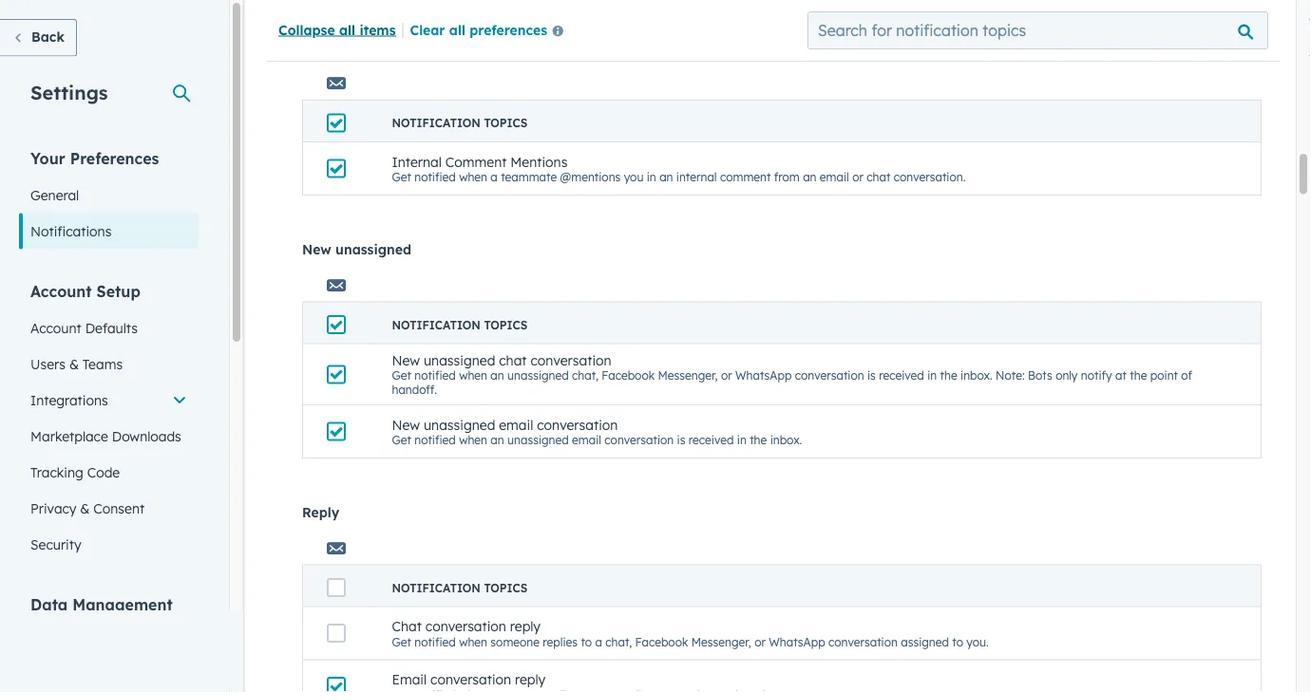 Task type: locate. For each thing, give the bounding box(es) containing it.
internal comment mentions get notified when a teammate @mentions you in an internal comment from an email or chat conversation.
[[392, 153, 966, 184]]

2 horizontal spatial or
[[852, 170, 864, 184]]

1 vertical spatial in
[[928, 369, 937, 383]]

0 vertical spatial or
[[852, 170, 864, 184]]

chat inside new unassigned chat conversation get notified when an unassigned chat, facebook messenger, or whatsapp conversation is received in the inbox. note: bots only notify at the point of handoff.
[[499, 352, 527, 369]]

1 account from the top
[[30, 282, 92, 301]]

0 vertical spatial reply
[[510, 618, 541, 635]]

new unassigned email conversation get notified when an unassigned email conversation is received in the inbox.
[[392, 416, 802, 447]]

0 vertical spatial topics
[[484, 116, 528, 130]]

reply left replies
[[510, 618, 541, 635]]

Search for notification topics search field
[[808, 11, 1269, 49]]

in down new unassigned chat conversation get notified when an unassigned chat, facebook messenger, or whatsapp conversation is received in the inbox. note: bots only notify at the point of handoff.
[[737, 433, 747, 447]]

2 all from the left
[[449, 21, 466, 38]]

@mentions
[[560, 170, 621, 184]]

2 horizontal spatial the
[[1130, 369, 1147, 383]]

1 notification from the top
[[392, 116, 481, 130]]

a left teammate
[[491, 170, 498, 184]]

an
[[660, 170, 673, 184], [803, 170, 817, 184], [491, 369, 504, 383], [491, 433, 504, 447]]

teammate
[[501, 170, 557, 184]]

0 horizontal spatial inbox.
[[770, 433, 802, 447]]

notification
[[392, 116, 481, 130], [392, 318, 481, 332], [392, 581, 481, 595]]

in inside new unassigned email conversation get notified when an unassigned email conversation is received in the inbox.
[[737, 433, 747, 447]]

a
[[491, 170, 498, 184], [595, 635, 602, 649]]

0 vertical spatial facebook
[[602, 369, 655, 383]]

0 horizontal spatial or
[[721, 369, 732, 383]]

2 vertical spatial topics
[[484, 581, 528, 595]]

0 vertical spatial in
[[647, 170, 656, 184]]

1 horizontal spatial email
[[572, 433, 601, 447]]

0 vertical spatial is
[[868, 369, 876, 383]]

a inside internal comment mentions get notified when a teammate @mentions you in an internal comment from an email or chat conversation.
[[491, 170, 498, 184]]

or inside chat conversation reply get notified when someone replies to a chat, facebook messenger, or whatsapp conversation assigned to you.
[[755, 635, 766, 649]]

general
[[30, 187, 79, 203]]

clear all preferences button
[[410, 20, 571, 43]]

chat, right replies
[[606, 635, 632, 649]]

2 vertical spatial notification
[[392, 581, 481, 595]]

replies
[[543, 635, 578, 649]]

marketplace downloads link
[[19, 419, 199, 455]]

notified
[[414, 170, 456, 184], [414, 369, 456, 383], [414, 433, 456, 447], [414, 635, 456, 649]]

0 vertical spatial a
[[491, 170, 498, 184]]

0 horizontal spatial received
[[689, 433, 734, 447]]

1 notification topics from the top
[[392, 116, 528, 130]]

2 vertical spatial or
[[755, 635, 766, 649]]

chat, up new unassigned email conversation get notified when an unassigned email conversation is received in the inbox. on the bottom
[[572, 369, 599, 383]]

0 horizontal spatial all
[[339, 21, 356, 38]]

1 horizontal spatial chat,
[[606, 635, 632, 649]]

account
[[30, 282, 92, 301], [30, 320, 82, 336]]

3 topics from the top
[[484, 581, 528, 595]]

email
[[820, 170, 849, 184], [499, 416, 533, 433], [572, 433, 601, 447]]

reply
[[510, 618, 541, 635], [515, 672, 546, 688]]

topics for reply
[[484, 581, 528, 595]]

notification for reply
[[392, 581, 481, 595]]

tracking code
[[30, 464, 120, 481]]

& right users
[[69, 356, 79, 372]]

inbox.
[[961, 369, 993, 383], [770, 433, 802, 447]]

0 vertical spatial &
[[69, 356, 79, 372]]

notifications link
[[19, 213, 199, 249]]

0 vertical spatial chat,
[[572, 369, 599, 383]]

notification topics up comment
[[392, 116, 528, 130]]

new inside new unassigned email conversation get notified when an unassigned email conversation is received in the inbox.
[[392, 416, 420, 433]]

0 horizontal spatial chat,
[[572, 369, 599, 383]]

1 vertical spatial chat,
[[606, 635, 632, 649]]

1 horizontal spatial in
[[737, 433, 747, 447]]

& right "privacy"
[[80, 500, 90, 517]]

management
[[72, 595, 173, 614]]

mentions
[[511, 153, 568, 170]]

preferences
[[70, 149, 159, 168]]

& for users
[[69, 356, 79, 372]]

conversation
[[531, 352, 612, 369], [795, 369, 864, 383], [537, 416, 618, 433], [605, 433, 674, 447], [426, 618, 506, 635], [829, 635, 898, 649], [430, 672, 511, 688]]

1 vertical spatial facebook
[[635, 635, 688, 649]]

2 when from the top
[[459, 369, 487, 383]]

3 notification topics from the top
[[392, 581, 528, 595]]

in inside new unassigned chat conversation get notified when an unassigned chat, facebook messenger, or whatsapp conversation is received in the inbox. note: bots only notify at the point of handoff.
[[928, 369, 937, 383]]

conversation.
[[894, 170, 966, 184]]

reply down someone
[[515, 672, 546, 688]]

reply inside chat conversation reply get notified when someone replies to a chat, facebook messenger, or whatsapp conversation assigned to you.
[[510, 618, 541, 635]]

notified inside internal comment mentions get notified when a teammate @mentions you in an internal comment from an email or chat conversation.
[[414, 170, 456, 184]]

account for account defaults
[[30, 320, 82, 336]]

chat
[[867, 170, 891, 184], [499, 352, 527, 369]]

notification topics up 'chat'
[[392, 581, 528, 595]]

3 when from the top
[[459, 433, 487, 447]]

1 vertical spatial is
[[677, 433, 686, 447]]

0 horizontal spatial a
[[491, 170, 498, 184]]

handoff.
[[392, 383, 437, 397]]

topics
[[484, 116, 528, 130], [484, 318, 528, 332], [484, 581, 528, 595]]

chat,
[[572, 369, 599, 383], [606, 635, 632, 649]]

1 topics from the top
[[484, 116, 528, 130]]

1 horizontal spatial inbox.
[[961, 369, 993, 383]]

0 vertical spatial received
[[879, 369, 924, 383]]

or
[[852, 170, 864, 184], [721, 369, 732, 383], [755, 635, 766, 649]]

in right you in the left top of the page
[[647, 170, 656, 184]]

0 horizontal spatial in
[[647, 170, 656, 184]]

1 vertical spatial new
[[392, 352, 420, 369]]

received
[[879, 369, 924, 383], [689, 433, 734, 447]]

3 notified from the top
[[414, 433, 456, 447]]

0 horizontal spatial &
[[69, 356, 79, 372]]

1 when from the top
[[459, 170, 487, 184]]

to
[[581, 635, 592, 649], [952, 635, 964, 649]]

is
[[868, 369, 876, 383], [677, 433, 686, 447]]

unassigned
[[336, 241, 411, 258], [424, 352, 495, 369], [507, 369, 569, 383], [424, 416, 495, 433], [507, 433, 569, 447]]

when
[[459, 170, 487, 184], [459, 369, 487, 383], [459, 433, 487, 447], [459, 635, 487, 649]]

1 vertical spatial notification topics
[[392, 318, 528, 332]]

email conversation reply
[[392, 672, 546, 688]]

is inside new unassigned chat conversation get notified when an unassigned chat, facebook messenger, or whatsapp conversation is received in the inbox. note: bots only notify at the point of handoff.
[[868, 369, 876, 383]]

internal
[[392, 153, 442, 170]]

chat, inside chat conversation reply get notified when someone replies to a chat, facebook messenger, or whatsapp conversation assigned to you.
[[606, 635, 632, 649]]

&
[[69, 356, 79, 372], [80, 500, 90, 517]]

tracking
[[30, 464, 83, 481]]

1 horizontal spatial or
[[755, 635, 766, 649]]

2 account from the top
[[30, 320, 82, 336]]

new for new unassigned
[[302, 241, 331, 258]]

1 vertical spatial topics
[[484, 318, 528, 332]]

new for new unassigned chat conversation get notified when an unassigned chat, facebook messenger, or whatsapp conversation is received in the inbox. note: bots only notify at the point of handoff.
[[392, 352, 420, 369]]

3 get from the top
[[392, 433, 411, 447]]

topics for new unassigned
[[484, 318, 528, 332]]

notification up internal
[[392, 116, 481, 130]]

inbox. down new unassigned chat conversation get notified when an unassigned chat, facebook messenger, or whatsapp conversation is received in the inbox. note: bots only notify at the point of handoff.
[[770, 433, 802, 447]]

2 notification topics from the top
[[392, 318, 528, 332]]

or inside new unassigned chat conversation get notified when an unassigned chat, facebook messenger, or whatsapp conversation is received in the inbox. note: bots only notify at the point of handoff.
[[721, 369, 732, 383]]

notification for new unassigned
[[392, 318, 481, 332]]

1 vertical spatial whatsapp
[[769, 635, 825, 649]]

0 vertical spatial account
[[30, 282, 92, 301]]

new for new unassigned email conversation get notified when an unassigned email conversation is received in the inbox.
[[392, 416, 420, 433]]

received inside new unassigned email conversation get notified when an unassigned email conversation is received in the inbox.
[[689, 433, 734, 447]]

the inside new unassigned email conversation get notified when an unassigned email conversation is received in the inbox.
[[750, 433, 767, 447]]

privacy & consent
[[30, 500, 145, 517]]

2 vertical spatial new
[[392, 416, 420, 433]]

comment
[[720, 170, 771, 184]]

notification up handoff.
[[392, 318, 481, 332]]

account up account defaults
[[30, 282, 92, 301]]

an inside new unassigned chat conversation get notified when an unassigned chat, facebook messenger, or whatsapp conversation is received in the inbox. note: bots only notify at the point of handoff.
[[491, 369, 504, 383]]

new inside new unassigned chat conversation get notified when an unassigned chat, facebook messenger, or whatsapp conversation is received in the inbox. note: bots only notify at the point of handoff.
[[392, 352, 420, 369]]

when inside new unassigned chat conversation get notified when an unassigned chat, facebook messenger, or whatsapp conversation is received in the inbox. note: bots only notify at the point of handoff.
[[459, 369, 487, 383]]

users & teams
[[30, 356, 123, 372]]

tracking code link
[[19, 455, 199, 491]]

0 horizontal spatial chat
[[499, 352, 527, 369]]

in
[[647, 170, 656, 184], [928, 369, 937, 383], [737, 433, 747, 447]]

1 horizontal spatial a
[[595, 635, 602, 649]]

0 horizontal spatial is
[[677, 433, 686, 447]]

all right clear
[[449, 21, 466, 38]]

1 all from the left
[[339, 21, 356, 38]]

point
[[1150, 369, 1178, 383]]

notifications
[[30, 223, 112, 239]]

facebook
[[602, 369, 655, 383], [635, 635, 688, 649]]

notification topics up handoff.
[[392, 318, 528, 332]]

all up the mention
[[339, 21, 356, 38]]

settings
[[30, 80, 108, 104]]

0 vertical spatial notification
[[392, 116, 481, 130]]

1 horizontal spatial is
[[868, 369, 876, 383]]

messenger,
[[658, 369, 718, 383], [692, 635, 751, 649]]

0 vertical spatial notification topics
[[392, 116, 528, 130]]

back
[[31, 29, 65, 45]]

2 horizontal spatial email
[[820, 170, 849, 184]]

3 notification from the top
[[392, 581, 481, 595]]

1 horizontal spatial &
[[80, 500, 90, 517]]

1 vertical spatial notification
[[392, 318, 481, 332]]

an inside new unassigned email conversation get notified when an unassigned email conversation is received in the inbox.
[[491, 433, 504, 447]]

0 vertical spatial whatsapp
[[736, 369, 792, 383]]

in left note:
[[928, 369, 937, 383]]

notification up 'chat'
[[392, 581, 481, 595]]

unassigned for new unassigned chat conversation get notified when an unassigned chat, facebook messenger, or whatsapp conversation is received in the inbox. note: bots only notify at the point of handoff.
[[424, 352, 495, 369]]

0 horizontal spatial to
[[581, 635, 592, 649]]

1 vertical spatial messenger,
[[692, 635, 751, 649]]

account up users
[[30, 320, 82, 336]]

to left you.
[[952, 635, 964, 649]]

0 vertical spatial chat
[[867, 170, 891, 184]]

& for privacy
[[80, 500, 90, 517]]

1 horizontal spatial chat
[[867, 170, 891, 184]]

1 vertical spatial a
[[595, 635, 602, 649]]

2 notification from the top
[[392, 318, 481, 332]]

new
[[302, 241, 331, 258], [392, 352, 420, 369], [392, 416, 420, 433]]

all inside "button"
[[449, 21, 466, 38]]

0 horizontal spatial the
[[750, 433, 767, 447]]

the down new unassigned chat conversation get notified when an unassigned chat, facebook messenger, or whatsapp conversation is received in the inbox. note: bots only notify at the point of handoff.
[[750, 433, 767, 447]]

1 notified from the top
[[414, 170, 456, 184]]

inbox. left note:
[[961, 369, 993, 383]]

2 vertical spatial notification topics
[[392, 581, 528, 595]]

internal
[[676, 170, 717, 184]]

4 notified from the top
[[414, 635, 456, 649]]

0 vertical spatial inbox.
[[961, 369, 993, 383]]

a right replies
[[595, 635, 602, 649]]

inbox. inside new unassigned email conversation get notified when an unassigned email conversation is received in the inbox.
[[770, 433, 802, 447]]

to right replies
[[581, 635, 592, 649]]

account inside account defaults link
[[30, 320, 82, 336]]

4 when from the top
[[459, 635, 487, 649]]

1 vertical spatial received
[[689, 433, 734, 447]]

whatsapp
[[736, 369, 792, 383], [769, 635, 825, 649]]

your preferences
[[30, 149, 159, 168]]

note:
[[996, 369, 1025, 383]]

1 vertical spatial account
[[30, 320, 82, 336]]

teams
[[83, 356, 123, 372]]

1 horizontal spatial to
[[952, 635, 964, 649]]

0 vertical spatial messenger,
[[658, 369, 718, 383]]

unassigned for new unassigned email conversation get notified when an unassigned email conversation is received in the inbox.
[[424, 416, 495, 433]]

whatsapp inside chat conversation reply get notified when someone replies to a chat, facebook messenger, or whatsapp conversation assigned to you.
[[769, 635, 825, 649]]

data management
[[30, 595, 173, 614]]

items
[[360, 21, 396, 38]]

account setup element
[[19, 281, 199, 563]]

1 horizontal spatial all
[[449, 21, 466, 38]]

4 get from the top
[[392, 635, 411, 649]]

the right 'at' on the bottom right
[[1130, 369, 1147, 383]]

1 vertical spatial reply
[[515, 672, 546, 688]]

1 vertical spatial or
[[721, 369, 732, 383]]

mention
[[302, 39, 356, 56]]

the
[[940, 369, 957, 383], [1130, 369, 1147, 383], [750, 433, 767, 447]]

1 get from the top
[[392, 170, 411, 184]]

get
[[392, 170, 411, 184], [392, 369, 411, 383], [392, 433, 411, 447], [392, 635, 411, 649]]

1 vertical spatial inbox.
[[770, 433, 802, 447]]

notification topics for new unassigned
[[392, 318, 528, 332]]

general link
[[19, 177, 199, 213]]

account defaults
[[30, 320, 138, 336]]

2 get from the top
[[392, 369, 411, 383]]

1 vertical spatial &
[[80, 500, 90, 517]]

2 horizontal spatial in
[[928, 369, 937, 383]]

get inside chat conversation reply get notified when someone replies to a chat, facebook messenger, or whatsapp conversation assigned to you.
[[392, 635, 411, 649]]

preferences
[[470, 21, 547, 38]]

the left note:
[[940, 369, 957, 383]]

code
[[87, 464, 120, 481]]

1 horizontal spatial received
[[879, 369, 924, 383]]

collapse all items
[[278, 21, 396, 38]]

get inside new unassigned chat conversation get notified when an unassigned chat, facebook messenger, or whatsapp conversation is received in the inbox. note: bots only notify at the point of handoff.
[[392, 369, 411, 383]]

0 vertical spatial new
[[302, 241, 331, 258]]

data
[[30, 595, 68, 614]]

2 topics from the top
[[484, 318, 528, 332]]

2 vertical spatial in
[[737, 433, 747, 447]]

clear
[[410, 21, 445, 38]]

1 vertical spatial chat
[[499, 352, 527, 369]]

2 notified from the top
[[414, 369, 456, 383]]



Task type: vqa. For each thing, say whether or not it's contained in the screenshot.
page at the bottom of the page
no



Task type: describe. For each thing, give the bounding box(es) containing it.
privacy
[[30, 500, 76, 517]]

all for collapse
[[339, 21, 356, 38]]

you.
[[967, 635, 989, 649]]

chat conversation reply get notified when someone replies to a chat, facebook messenger, or whatsapp conversation assigned to you.
[[392, 618, 989, 649]]

you
[[624, 170, 644, 184]]

notification topics for mention
[[392, 116, 528, 130]]

your
[[30, 149, 65, 168]]

all for clear
[[449, 21, 466, 38]]

collapse all items button
[[278, 21, 396, 38]]

back link
[[0, 19, 77, 57]]

reply for chat conversation reply get notified when someone replies to a chat, facebook messenger, or whatsapp conversation assigned to you.
[[510, 618, 541, 635]]

topics for mention
[[484, 116, 528, 130]]

facebook inside new unassigned chat conversation get notified when an unassigned chat, facebook messenger, or whatsapp conversation is received in the inbox. note: bots only notify at the point of handoff.
[[602, 369, 655, 383]]

clear all preferences
[[410, 21, 547, 38]]

received inside new unassigned chat conversation get notified when an unassigned chat, facebook messenger, or whatsapp conversation is received in the inbox. note: bots only notify at the point of handoff.
[[879, 369, 924, 383]]

whatsapp inside new unassigned chat conversation get notified when an unassigned chat, facebook messenger, or whatsapp conversation is received in the inbox. note: bots only notify at the point of handoff.
[[736, 369, 792, 383]]

2 to from the left
[[952, 635, 964, 649]]

1 horizontal spatial the
[[940, 369, 957, 383]]

or inside internal comment mentions get notified when a teammate @mentions you in an internal comment from an email or chat conversation.
[[852, 170, 864, 184]]

when inside new unassigned email conversation get notified when an unassigned email conversation is received in the inbox.
[[459, 433, 487, 447]]

someone
[[491, 635, 540, 649]]

your preferences element
[[19, 148, 199, 249]]

defaults
[[85, 320, 138, 336]]

integrations
[[30, 392, 108, 409]]

account for account setup
[[30, 282, 92, 301]]

notification topics for reply
[[392, 581, 528, 595]]

of
[[1181, 369, 1192, 383]]

collapse
[[278, 21, 335, 38]]

security link
[[19, 527, 199, 563]]

marketplace
[[30, 428, 108, 445]]

get inside new unassigned email conversation get notified when an unassigned email conversation is received in the inbox.
[[392, 433, 411, 447]]

marketplace downloads
[[30, 428, 181, 445]]

email inside internal comment mentions get notified when a teammate @mentions you in an internal comment from an email or chat conversation.
[[820, 170, 849, 184]]

comment
[[445, 153, 507, 170]]

new unassigned chat conversation get notified when an unassigned chat, facebook messenger, or whatsapp conversation is received in the inbox. note: bots only notify at the point of handoff.
[[392, 352, 1192, 397]]

notified inside new unassigned email conversation get notified when an unassigned email conversation is received in the inbox.
[[414, 433, 456, 447]]

reply
[[302, 505, 339, 521]]

account defaults link
[[19, 310, 199, 346]]

inbox. inside new unassigned chat conversation get notified when an unassigned chat, facebook messenger, or whatsapp conversation is received in the inbox. note: bots only notify at the point of handoff.
[[961, 369, 993, 383]]

account setup
[[30, 282, 140, 301]]

facebook inside chat conversation reply get notified when someone replies to a chat, facebook messenger, or whatsapp conversation assigned to you.
[[635, 635, 688, 649]]

consent
[[93, 500, 145, 517]]

security
[[30, 536, 81, 553]]

from
[[774, 170, 800, 184]]

users
[[30, 356, 66, 372]]

email
[[392, 672, 427, 688]]

new unassigned
[[302, 241, 411, 258]]

get inside internal comment mentions get notified when a teammate @mentions you in an internal comment from an email or chat conversation.
[[392, 170, 411, 184]]

in inside internal comment mentions get notified when a teammate @mentions you in an internal comment from an email or chat conversation.
[[647, 170, 656, 184]]

setup
[[96, 282, 140, 301]]

integrations button
[[19, 382, 199, 419]]

unassigned for new unassigned
[[336, 241, 411, 258]]

1 to from the left
[[581, 635, 592, 649]]

chat inside internal comment mentions get notified when a teammate @mentions you in an internal comment from an email or chat conversation.
[[867, 170, 891, 184]]

chat, inside new unassigned chat conversation get notified when an unassigned chat, facebook messenger, or whatsapp conversation is received in the inbox. note: bots only notify at the point of handoff.
[[572, 369, 599, 383]]

is inside new unassigned email conversation get notified when an unassigned email conversation is received in the inbox.
[[677, 433, 686, 447]]

when inside chat conversation reply get notified when someone replies to a chat, facebook messenger, or whatsapp conversation assigned to you.
[[459, 635, 487, 649]]

notified inside chat conversation reply get notified when someone replies to a chat, facebook messenger, or whatsapp conversation assigned to you.
[[414, 635, 456, 649]]

messenger, inside chat conversation reply get notified when someone replies to a chat, facebook messenger, or whatsapp conversation assigned to you.
[[692, 635, 751, 649]]

chat
[[392, 618, 422, 635]]

notification for mention
[[392, 116, 481, 130]]

notified inside new unassigned chat conversation get notified when an unassigned chat, facebook messenger, or whatsapp conversation is received in the inbox. note: bots only notify at the point of handoff.
[[414, 369, 456, 383]]

assigned
[[901, 635, 949, 649]]

a inside chat conversation reply get notified when someone replies to a chat, facebook messenger, or whatsapp conversation assigned to you.
[[595, 635, 602, 649]]

0 horizontal spatial email
[[499, 416, 533, 433]]

only
[[1056, 369, 1078, 383]]

users & teams link
[[19, 346, 199, 382]]

at
[[1116, 369, 1127, 383]]

notify
[[1081, 369, 1112, 383]]

reply for email conversation reply
[[515, 672, 546, 688]]

bots
[[1028, 369, 1053, 383]]

downloads
[[112, 428, 181, 445]]

messenger, inside new unassigned chat conversation get notified when an unassigned chat, facebook messenger, or whatsapp conversation is received in the inbox. note: bots only notify at the point of handoff.
[[658, 369, 718, 383]]

privacy & consent link
[[19, 491, 199, 527]]

when inside internal comment mentions get notified when a teammate @mentions you in an internal comment from an email or chat conversation.
[[459, 170, 487, 184]]



